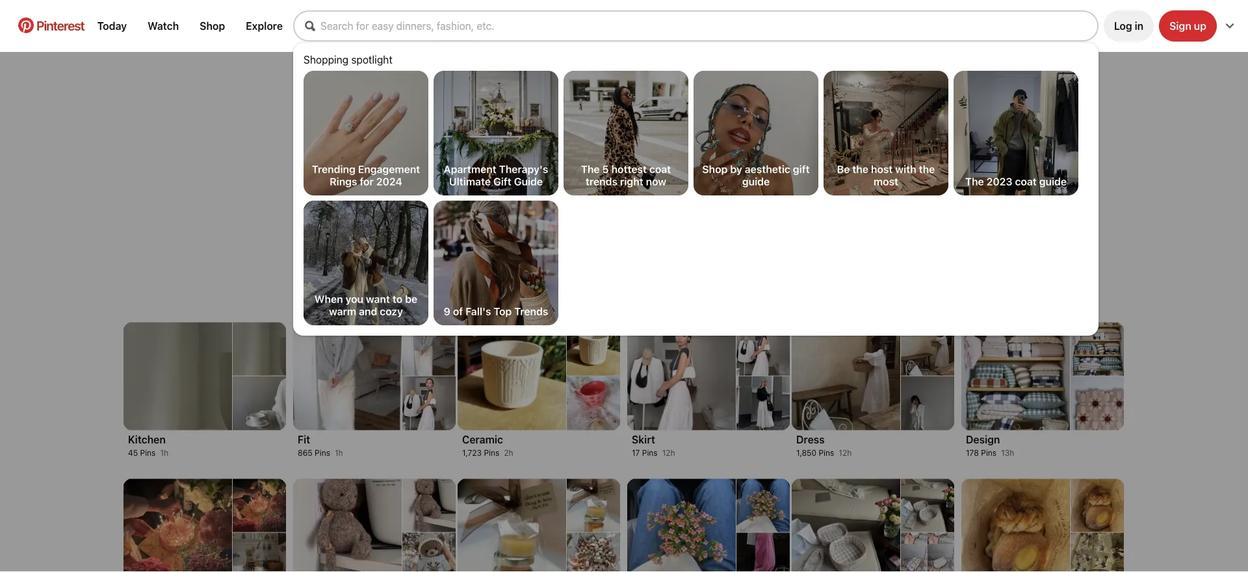 Task type: locate. For each thing, give the bounding box(es) containing it.
2023
[[987, 176, 1013, 188]]

12h inside skirt 17 pins 12h
[[662, 449, 675, 458]]

the left 2023
[[966, 176, 984, 188]]

12h right 1,850
[[839, 449, 852, 458]]

the inside the 2023 coat guide link
[[966, 176, 984, 188]]

1 guide from the left
[[742, 176, 770, 188]]

1h
[[160, 449, 168, 458], [335, 449, 343, 458]]

5 pins from the left
[[819, 449, 834, 458]]

pins right 1,850
[[819, 449, 834, 458]]

shop left by
[[702, 163, 728, 176]]

be
[[405, 293, 418, 306]]

dress image
[[792, 323, 901, 431], [901, 323, 955, 376], [901, 377, 955, 431]]

pins for dress
[[819, 449, 834, 458]]

1 horizontal spatial the
[[966, 176, 984, 188]]

pins inside kitchen 45 pins 1h
[[140, 449, 156, 458]]

the 2023 coat guide
[[966, 176, 1067, 188]]

kitchen image
[[124, 323, 232, 431], [233, 323, 286, 376], [233, 377, 286, 431]]

the 2023 coat guide link
[[954, 71, 1079, 196]]

1h inside kitchen 45 pins 1h
[[160, 449, 168, 458]]

865
[[298, 449, 313, 458]]

0 vertical spatial shop
[[200, 20, 225, 32]]

the right with
[[919, 163, 935, 176]]

1 horizontal spatial 12h
[[839, 449, 852, 458]]

1h right 865
[[335, 449, 343, 458]]

1 horizontal spatial shop
[[702, 163, 728, 176]]

today
[[97, 20, 127, 32]]

0 horizontal spatial 1h
[[160, 449, 168, 458]]

pins for fit
[[315, 449, 330, 458]]

log in
[[1114, 20, 1144, 32]]

shop inside shop by aesthetic gift guide
[[702, 163, 728, 176]]

5
[[602, 163, 609, 176]]

fit
[[298, 434, 310, 446]]

bag image
[[792, 480, 901, 573], [901, 480, 955, 533], [901, 534, 955, 573]]

pins inside fit 865 pins 1h
[[315, 449, 330, 458]]

1 vertical spatial shop
[[702, 163, 728, 176]]

host
[[871, 163, 893, 176]]

17
[[632, 449, 640, 458]]

desert image
[[962, 480, 1070, 573], [1071, 480, 1124, 533], [1071, 534, 1124, 573]]

pins inside ceramic 1,723 pins 2h
[[484, 449, 500, 458]]

pins right 865
[[315, 449, 330, 458]]

coat inside the 5 hottest coat trends right now
[[650, 163, 671, 176]]

hottest
[[612, 163, 647, 176]]

dress 1,850 pins 12h
[[797, 434, 852, 458]]

coat
[[650, 163, 671, 176], [1015, 176, 1037, 188]]

right
[[620, 176, 644, 188]]

0 horizontal spatial guide
[[742, 176, 770, 188]]

2 12h from the left
[[839, 449, 852, 458]]

guide
[[742, 176, 770, 188], [1040, 176, 1067, 188]]

1 12h from the left
[[662, 449, 675, 458]]

@sem_g_
[[601, 173, 648, 186]]

therapy's
[[499, 163, 548, 176]]

6 pins from the left
[[981, 449, 997, 458]]

in
[[1135, 20, 1144, 32]]

list
[[42, 314, 1207, 573]]

2 1h from the left
[[335, 449, 343, 458]]

the 5 hottest coat trends right now link
[[564, 71, 689, 196]]

guide inside shop by aesthetic gift guide
[[742, 176, 770, 188]]

following button
[[634, 199, 688, 211], [634, 199, 688, 211]]

0 horizontal spatial 12h
[[662, 449, 675, 458]]

when you want to be warm and cozy link
[[304, 201, 428, 326]]

ceramic image
[[458, 323, 566, 431], [567, 323, 620, 376], [567, 377, 620, 431]]

top
[[494, 306, 512, 318]]

pinterest button
[[10, 17, 92, 35]]

1h inside fit 865 pins 1h
[[335, 449, 343, 458]]

following
[[641, 199, 688, 211]]

3 pins from the left
[[484, 449, 500, 458]]

pins for skirt
[[642, 449, 658, 458]]

sem
[[602, 143, 647, 171]]

guide
[[514, 176, 543, 188]]

1 horizontal spatial 1h
[[335, 449, 343, 458]]

12h for skirt
[[662, 449, 675, 458]]

rings
[[330, 176, 357, 188]]

up
[[1194, 20, 1207, 32]]

pins down ceramic
[[484, 449, 500, 458]]

pants image
[[627, 480, 736, 573], [737, 480, 790, 533], [737, 534, 790, 573]]

skirt 17 pins 12h
[[632, 434, 675, 458]]

the inside the 5 hottest coat trends right now
[[581, 163, 600, 176]]

178
[[966, 449, 979, 458]]

guide right by
[[742, 176, 770, 188]]

2 pins from the left
[[315, 449, 330, 458]]

trending engagement rings for 2024
[[312, 163, 420, 188]]

pins right 17
[[642, 449, 658, 458]]

pinterest image
[[18, 17, 34, 33]]

guide right 2023
[[1040, 176, 1067, 188]]

9 of fall's top trends
[[444, 306, 548, 318]]

the
[[853, 163, 869, 176], [919, 163, 935, 176]]

ultimate
[[449, 176, 491, 188]]

1h down kitchen
[[160, 449, 168, 458]]

1 pins from the left
[[140, 449, 156, 458]]

with
[[896, 163, 917, 176]]

2h
[[504, 449, 513, 458]]

shop by aesthetic gift guide
[[702, 163, 810, 188]]

when
[[315, 293, 343, 306]]

warm
[[329, 306, 356, 318]]

design image
[[962, 323, 1070, 431], [1071, 323, 1124, 376], [1071, 377, 1124, 431]]

shopping
[[304, 53, 349, 66]]

1 horizontal spatial the
[[919, 163, 935, 176]]

trending engagement rings for 2024 link
[[304, 71, 428, 196]]

search image
[[305, 21, 315, 31]]

12h
[[662, 449, 675, 458], [839, 449, 852, 458]]

the right be
[[853, 163, 869, 176]]

kitchen 45 pins 1h
[[128, 434, 168, 458]]

12h right 17
[[662, 449, 675, 458]]

fit image
[[293, 323, 402, 431], [402, 323, 456, 376], [402, 377, 456, 431]]

for
[[360, 176, 374, 188]]

baby image
[[293, 480, 402, 573], [402, 480, 456, 533], [402, 534, 456, 573]]

0 horizontal spatial the
[[581, 163, 600, 176]]

coat right 2023
[[1015, 176, 1037, 188]]

12h inside the dress 1,850 pins 12h
[[839, 449, 852, 458]]

0 horizontal spatial shop
[[200, 20, 225, 32]]

be
[[837, 163, 850, 176]]

cake image
[[124, 480, 232, 573], [233, 480, 286, 533], [233, 534, 286, 573]]

coat right right
[[650, 163, 671, 176]]

pins down 'design'
[[981, 449, 997, 458]]

gift image
[[458, 480, 566, 573], [567, 480, 620, 533], [567, 534, 620, 573]]

Search text field
[[321, 20, 1097, 32]]

45
[[128, 449, 138, 458]]

pins inside the dress 1,850 pins 12h
[[819, 449, 834, 458]]

pins inside design 178 pins 13h
[[981, 449, 997, 458]]

aesthetic
[[745, 163, 791, 176]]

shop right watch
[[200, 20, 225, 32]]

explore
[[246, 20, 283, 32]]

trending
[[312, 163, 356, 176]]

the left '5' on the top left of page
[[581, 163, 600, 176]]

0 horizontal spatial the
[[853, 163, 869, 176]]

pins inside skirt 17 pins 12h
[[642, 449, 658, 458]]

the
[[581, 163, 600, 176], [966, 176, 984, 188]]

4 pins from the left
[[642, 449, 658, 458]]

pinterest link
[[10, 17, 92, 33]]

9
[[444, 306, 451, 318]]

1 horizontal spatial guide
[[1040, 176, 1067, 188]]

you
[[346, 293, 363, 306]]

gift
[[493, 176, 512, 188]]

0 horizontal spatial coat
[[650, 163, 671, 176]]

pins down kitchen
[[140, 449, 156, 458]]

1 1h from the left
[[160, 449, 168, 458]]

skirt image
[[627, 323, 736, 431], [737, 323, 790, 376], [737, 377, 790, 431]]

shop
[[200, 20, 225, 32], [702, 163, 728, 176]]

the 5 hottest coat trends right now
[[581, 163, 671, 188]]

1h for kitchen
[[160, 449, 168, 458]]

fit 865 pins 1h
[[298, 434, 343, 458]]



Task type: describe. For each thing, give the bounding box(es) containing it.
shop for shop by aesthetic gift guide
[[702, 163, 728, 176]]

explore link
[[241, 15, 288, 37]]

sign
[[1170, 20, 1192, 32]]

now
[[646, 176, 667, 188]]

dress
[[797, 434, 825, 446]]

engagement
[[358, 163, 420, 176]]

design 178 pins 13h
[[966, 434, 1015, 458]]

most
[[874, 176, 899, 188]]

trends
[[586, 176, 618, 188]]

the for the 5 hottest coat trends right now
[[581, 163, 600, 176]]

of
[[453, 306, 463, 318]]

apartment therapy's ultimate gift guide link
[[434, 71, 559, 196]]

ceramic
[[462, 434, 503, 446]]

apartment
[[444, 163, 497, 176]]

shopping spotlight
[[304, 53, 393, 66]]

design
[[966, 434, 1000, 446]]

skirt
[[632, 434, 655, 446]]

pinterest
[[36, 18, 84, 33]]

2024
[[376, 176, 402, 188]]

9 of fall's top trends link
[[434, 201, 559, 326]]

sem @sem_g_
[[601, 143, 648, 186]]

1,723
[[462, 449, 482, 458]]

followers
[[582, 199, 627, 211]]

user avatar image
[[585, 60, 663, 138]]

1h for fit
[[335, 449, 343, 458]]

trends
[[514, 306, 548, 318]]

1,850
[[797, 449, 817, 458]]

today link
[[92, 15, 132, 37]]

list containing kitchen
[[42, 314, 1207, 573]]

sign up button
[[1159, 10, 1217, 42]]

fall's
[[466, 306, 491, 318]]

be the host with the most link
[[824, 71, 949, 196]]

apartment therapy's ultimate gift guide
[[444, 163, 548, 188]]

2 the from the left
[[919, 163, 935, 176]]

12h for dress
[[839, 449, 852, 458]]

to
[[393, 293, 403, 306]]

734 followers
[[560, 199, 627, 211]]

shop by aesthetic gift guide link
[[694, 71, 819, 196]]

shop link
[[194, 15, 230, 37]]

shop for shop
[[200, 20, 225, 32]]

@sem_g_ button
[[601, 169, 648, 197]]

spotlight
[[351, 53, 393, 66]]

want
[[366, 293, 390, 306]]

pins for ceramic
[[484, 449, 500, 458]]

gift
[[793, 163, 810, 176]]

sign up
[[1170, 20, 1207, 32]]

be the host with the most
[[837, 163, 935, 188]]

watch
[[148, 20, 179, 32]]

pins for kitchen
[[140, 449, 156, 458]]

pins for design
[[981, 449, 997, 458]]

ceramic 1,723 pins 2h
[[462, 434, 513, 458]]

watch link
[[142, 15, 184, 37]]

the for the 2023 coat guide
[[966, 176, 984, 188]]

log in button
[[1104, 10, 1154, 42]]

kitchen
[[128, 434, 166, 446]]

2 guide from the left
[[1040, 176, 1067, 188]]

13h
[[1001, 449, 1015, 458]]

cozy
[[380, 306, 403, 318]]

when you want to be warm and cozy
[[315, 293, 418, 318]]

and
[[359, 306, 377, 318]]

1 the from the left
[[853, 163, 869, 176]]

1 horizontal spatial coat
[[1015, 176, 1037, 188]]

734
[[560, 199, 579, 211]]

log
[[1114, 20, 1132, 32]]

by
[[730, 163, 742, 176]]



Task type: vqa. For each thing, say whether or not it's contained in the screenshot.
Junk
no



